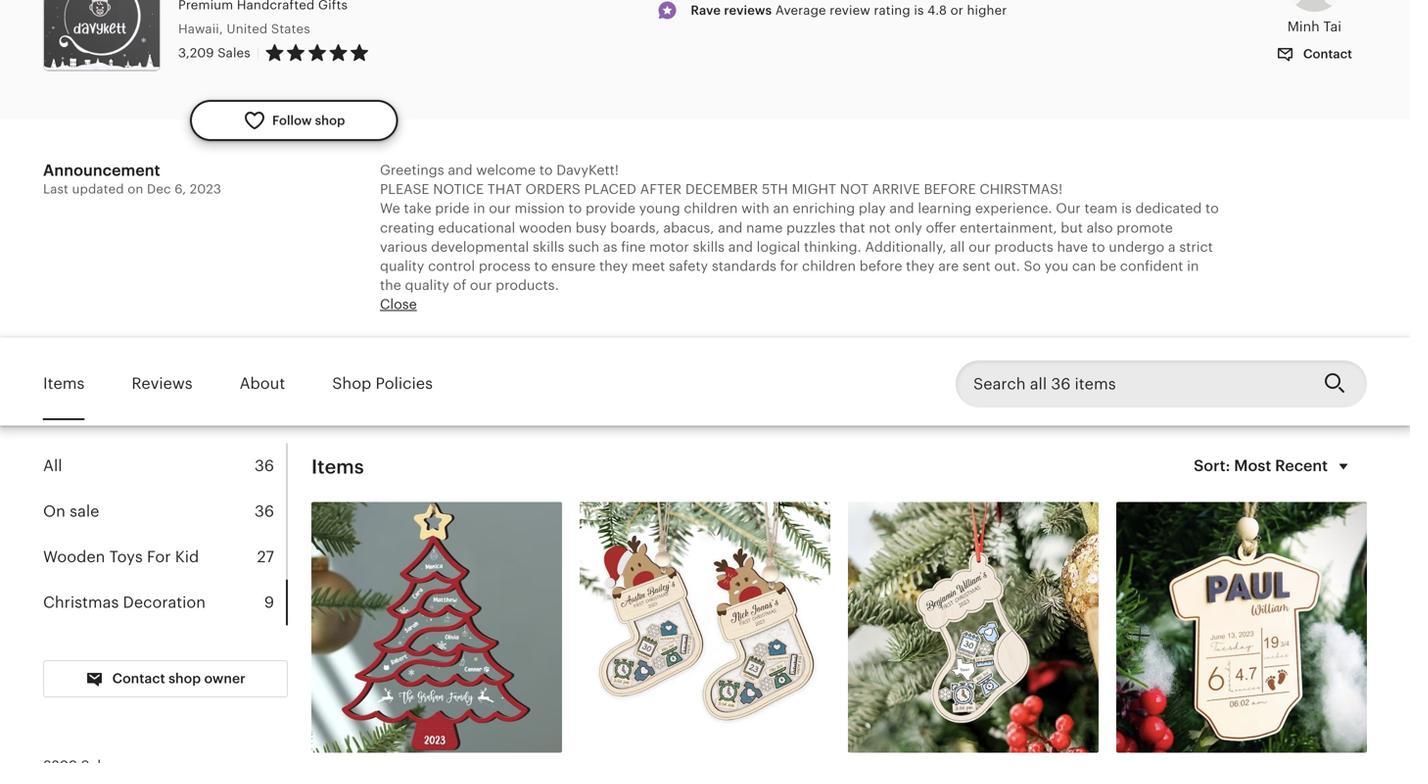 Task type: locate. For each thing, give the bounding box(es) containing it.
reviews link
[[132, 361, 193, 406]]

before
[[860, 258, 903, 274]]

you
[[1045, 258, 1069, 274]]

tab containing christmas decoration
[[43, 580, 286, 625]]

policies
[[376, 375, 433, 392]]

creating
[[380, 220, 435, 235]]

tab containing all
[[43, 443, 286, 489]]

tab containing wooden toys for kid
[[43, 534, 286, 580]]

after
[[640, 181, 682, 197]]

average
[[776, 3, 826, 18]]

1 36 from the top
[[255, 457, 274, 475]]

36 down about link
[[255, 457, 274, 475]]

is inside greetings and welcome to davykett! please notice that orders placed after december 5th might not arrive before chirstmas! we take pride in our mission to provide young children with an enriching play and learning experience. our team is dedicated to creating educational wooden busy boards, abacus, and name puzzles that not only offer entertainment, but also promote various developmental skills such as fine motor skills and logical thinking. additionally, all our products have to undergo a strict quality control process to ensure they meet safety standards for children before they are sent out. so you can be confident in the quality of our products. close
[[1122, 200, 1132, 216]]

decoration
[[123, 593, 206, 611]]

our up sent
[[969, 239, 991, 255]]

our down that
[[489, 200, 511, 216]]

items up "all"
[[43, 375, 85, 392]]

shop for follow
[[315, 113, 345, 128]]

skills down the wooden
[[533, 239, 565, 255]]

pride
[[435, 200, 470, 216]]

higher
[[967, 3, 1007, 18]]

rating
[[874, 3, 911, 18]]

1 horizontal spatial children
[[802, 258, 856, 274]]

0 horizontal spatial shop
[[169, 671, 201, 686]]

1 horizontal spatial skills
[[693, 239, 725, 255]]

abacus,
[[664, 220, 714, 235]]

4.8
[[928, 3, 947, 18]]

our right of
[[470, 277, 492, 293]]

3,209 sales |
[[178, 46, 260, 60]]

3 tab from the top
[[43, 534, 286, 580]]

0 horizontal spatial skills
[[533, 239, 565, 255]]

tab
[[43, 443, 286, 489], [43, 489, 286, 534], [43, 534, 286, 580], [43, 580, 286, 625]]

review
[[830, 3, 871, 18]]

items down shop
[[311, 456, 364, 478]]

arrive
[[873, 181, 921, 197]]

0 horizontal spatial they
[[599, 258, 628, 274]]

1 horizontal spatial baby's first christmas ornament 2023 | personalized birth stats | baby announcement | newborn | new baby gift image
[[1117, 502, 1367, 753]]

to up busy
[[569, 200, 582, 216]]

1 horizontal spatial shop
[[315, 113, 345, 128]]

about
[[240, 375, 285, 392]]

1 horizontal spatial is
[[1122, 200, 1132, 216]]

confident
[[1120, 258, 1184, 274]]

1 horizontal spatial in
[[1187, 258, 1199, 274]]

0 horizontal spatial contact
[[112, 671, 165, 686]]

9
[[264, 593, 274, 611]]

1 vertical spatial items
[[311, 456, 364, 478]]

a
[[1168, 239, 1176, 255]]

process
[[479, 258, 531, 274]]

36
[[255, 457, 274, 475], [255, 502, 274, 520]]

our
[[1056, 200, 1081, 216]]

1 tab from the top
[[43, 443, 286, 489]]

states
[[271, 21, 310, 36]]

about link
[[240, 361, 285, 406]]

children down thinking. at the right of page
[[802, 258, 856, 274]]

developmental
[[431, 239, 529, 255]]

1 vertical spatial 36
[[255, 502, 274, 520]]

baby's first christmas ornament 2023 | personalized birth stats | baby announcement | newborn | new baby gift image
[[580, 502, 831, 753], [1117, 502, 1367, 753]]

take
[[404, 200, 432, 216]]

in up educational
[[473, 200, 485, 216]]

0 vertical spatial is
[[914, 3, 924, 18]]

close
[[380, 296, 417, 312]]

skills down abacus,
[[693, 239, 725, 255]]

0 vertical spatial 36
[[255, 457, 274, 475]]

greetings and welcome to davykett! please notice that orders placed after december 5th might not arrive before chirstmas! we take pride in our mission to provide young children with an enriching play and learning experience. our team is dedicated to creating educational wooden busy boards, abacus, and name puzzles that not only offer entertainment, but also promote various developmental skills such as fine motor skills and logical thinking. additionally, all our products have to undergo a strict quality control process to ensure they meet safety standards for children before they are sent out. so you can be confident in the quality of our products. close
[[380, 162, 1219, 312]]

products
[[995, 239, 1054, 255]]

minh tai
[[1288, 18, 1342, 34]]

rave
[[691, 3, 721, 18]]

1 vertical spatial children
[[802, 258, 856, 274]]

36 for on sale
[[255, 502, 274, 520]]

sections tab list
[[43, 443, 288, 625]]

is left 4.8
[[914, 3, 924, 18]]

shop
[[315, 113, 345, 128], [169, 671, 201, 686]]

contact down "tai" at top right
[[1301, 46, 1353, 61]]

not
[[840, 181, 869, 197]]

shop left owner
[[169, 671, 201, 686]]

sale
[[70, 502, 99, 520]]

hawaii, united states
[[178, 21, 310, 36]]

0 horizontal spatial baby's first christmas ornament 2023 | personalized birth stats | baby announcement | newborn | new baby gift image
[[580, 502, 831, 753]]

follow shop button
[[190, 100, 398, 141]]

various
[[380, 239, 428, 255]]

skills
[[533, 239, 565, 255], [693, 239, 725, 255]]

1 vertical spatial in
[[1187, 258, 1199, 274]]

in down strict
[[1187, 258, 1199, 274]]

contact shop owner
[[109, 671, 246, 686]]

4 tab from the top
[[43, 580, 286, 625]]

shop policies
[[332, 375, 433, 392]]

contact down christmas decoration at left bottom
[[112, 671, 165, 686]]

0 vertical spatial in
[[473, 200, 485, 216]]

fine
[[621, 239, 646, 255]]

sort: most recent button
[[1182, 443, 1367, 490]]

0 vertical spatial quality
[[380, 258, 425, 274]]

1 vertical spatial our
[[969, 239, 991, 255]]

reviews
[[724, 3, 772, 18]]

experience.
[[976, 200, 1053, 216]]

0 horizontal spatial in
[[473, 200, 485, 216]]

quality down control at the top of the page
[[405, 277, 449, 293]]

and up standards
[[728, 239, 753, 255]]

0 horizontal spatial is
[[914, 3, 924, 18]]

5th
[[762, 181, 788, 197]]

they down 'as'
[[599, 258, 628, 274]]

promote
[[1117, 220, 1173, 235]]

we
[[380, 200, 400, 216]]

wooden
[[519, 220, 572, 235]]

control
[[428, 258, 475, 274]]

follow
[[272, 113, 312, 128]]

of
[[453, 277, 466, 293]]

contact button
[[1262, 36, 1367, 72]]

0 vertical spatial children
[[684, 200, 738, 216]]

1 horizontal spatial contact
[[1301, 46, 1353, 61]]

be
[[1100, 258, 1117, 274]]

and down with at the top of page
[[718, 220, 743, 235]]

they down additionally,
[[906, 258, 935, 274]]

2 36 from the top
[[255, 502, 274, 520]]

1 skills from the left
[[533, 239, 565, 255]]

only
[[895, 220, 923, 235]]

0 vertical spatial items
[[43, 375, 85, 392]]

quality down various
[[380, 258, 425, 274]]

children down 'december'
[[684, 200, 738, 216]]

orders
[[526, 181, 581, 197]]

1 horizontal spatial they
[[906, 258, 935, 274]]

greetings
[[380, 162, 444, 178]]

owner
[[204, 671, 246, 686]]

before
[[924, 181, 976, 197]]

contact
[[1301, 46, 1353, 61], [112, 671, 165, 686]]

is right 'team'
[[1122, 200, 1132, 216]]

0 vertical spatial contact
[[1301, 46, 1353, 61]]

davykett!
[[557, 162, 619, 178]]

personalized christmas family names tree ornament, family ornament with pets, christmas tree name, 2023 christmas ornament cf49 image
[[311, 502, 562, 753]]

learning
[[918, 200, 972, 216]]

Search all 36 items text field
[[956, 360, 1309, 407]]

1 vertical spatial contact
[[112, 671, 165, 686]]

0 horizontal spatial children
[[684, 200, 738, 216]]

thinking.
[[804, 239, 862, 255]]

|
[[256, 46, 260, 60]]

puzzles
[[787, 220, 836, 235]]

play
[[859, 200, 886, 216]]

2 vertical spatial our
[[470, 277, 492, 293]]

0 vertical spatial shop
[[315, 113, 345, 128]]

for
[[780, 258, 799, 274]]

and
[[448, 162, 473, 178], [890, 200, 915, 216], [718, 220, 743, 235], [728, 239, 753, 255]]

to
[[540, 162, 553, 178], [569, 200, 582, 216], [1206, 200, 1219, 216], [1092, 239, 1106, 255], [534, 258, 548, 274]]

meet
[[632, 258, 665, 274]]

36 up 27
[[255, 502, 274, 520]]

and down arrive
[[890, 200, 915, 216]]

1 vertical spatial shop
[[169, 671, 201, 686]]

stocking baby's first christmas ornament 2023, personalized baby gifts, 1st christmas gift,  shake babies ornament, cf12 image
[[848, 502, 1099, 753]]

0 horizontal spatial items
[[43, 375, 85, 392]]

most
[[1235, 457, 1272, 474]]

2 tab from the top
[[43, 489, 286, 534]]

to up products.
[[534, 258, 548, 274]]

shop right follow
[[315, 113, 345, 128]]

recent
[[1276, 457, 1328, 474]]

1 vertical spatial is
[[1122, 200, 1132, 216]]



Task type: vqa. For each thing, say whether or not it's contained in the screenshot.


Task type: describe. For each thing, give the bounding box(es) containing it.
2 skills from the left
[[693, 239, 725, 255]]

rave reviews average review rating is 4.8 or higher
[[691, 3, 1007, 18]]

contact shop owner button
[[43, 660, 288, 698]]

enriching
[[793, 200, 855, 216]]

that
[[488, 181, 522, 197]]

reviews
[[132, 375, 193, 392]]

to up strict
[[1206, 200, 1219, 216]]

have
[[1057, 239, 1088, 255]]

announcement
[[43, 162, 160, 179]]

strict
[[1180, 239, 1213, 255]]

last
[[43, 182, 69, 196]]

please
[[380, 181, 430, 197]]

safety
[[669, 258, 708, 274]]

december
[[686, 181, 758, 197]]

christmas
[[43, 593, 119, 611]]

2 they from the left
[[906, 258, 935, 274]]

close link
[[380, 296, 417, 312]]

logical
[[757, 239, 801, 255]]

name
[[746, 220, 783, 235]]

boards,
[[610, 220, 660, 235]]

undergo
[[1109, 239, 1165, 255]]

notice
[[433, 181, 484, 197]]

36 for all
[[255, 457, 274, 475]]

on sale
[[43, 502, 99, 520]]

busy
[[576, 220, 607, 235]]

such
[[568, 239, 600, 255]]

wooden
[[43, 548, 105, 566]]

1 baby's first christmas ornament 2023 | personalized birth stats | baby announcement | newborn | new baby gift image from the left
[[580, 502, 831, 753]]

on
[[128, 182, 143, 196]]

shop for contact
[[169, 671, 201, 686]]

as
[[603, 239, 618, 255]]

are
[[939, 258, 959, 274]]

items link
[[43, 361, 85, 406]]

products.
[[496, 277, 559, 293]]

united
[[227, 21, 268, 36]]

can
[[1073, 258, 1096, 274]]

minh
[[1288, 18, 1320, 34]]

but
[[1061, 220, 1083, 235]]

that
[[840, 220, 866, 235]]

1 horizontal spatial items
[[311, 456, 364, 478]]

sent
[[963, 258, 991, 274]]

sort: most recent
[[1194, 457, 1328, 474]]

so
[[1024, 258, 1041, 274]]

all
[[950, 239, 965, 255]]

sales
[[218, 46, 251, 60]]

might
[[792, 181, 837, 197]]

all
[[43, 457, 62, 475]]

3,209 sales link
[[178, 46, 251, 60]]

to up 'orders'
[[540, 162, 553, 178]]

or
[[951, 3, 964, 18]]

0 vertical spatial our
[[489, 200, 511, 216]]

placed
[[584, 181, 637, 197]]

shop
[[332, 375, 372, 392]]

contact for contact shop owner
[[112, 671, 165, 686]]

27
[[257, 548, 274, 566]]

also
[[1087, 220, 1113, 235]]

provide
[[586, 200, 636, 216]]

6,
[[175, 182, 186, 196]]

offer
[[926, 220, 956, 235]]

toys
[[109, 548, 143, 566]]

shop policies link
[[332, 361, 433, 406]]

welcome
[[476, 162, 536, 178]]

1 they from the left
[[599, 258, 628, 274]]

ensure
[[551, 258, 596, 274]]

standards
[[712, 258, 777, 274]]

team
[[1085, 200, 1118, 216]]

2023
[[190, 182, 221, 196]]

1 vertical spatial quality
[[405, 277, 449, 293]]

entertainment,
[[960, 220, 1058, 235]]

an
[[773, 200, 789, 216]]

to down also
[[1092, 239, 1106, 255]]

kid
[[175, 548, 199, 566]]

contact for contact
[[1301, 46, 1353, 61]]

dedicated
[[1136, 200, 1202, 216]]

tab containing on sale
[[43, 489, 286, 534]]

follow shop
[[272, 113, 345, 128]]

young
[[639, 200, 680, 216]]

dec
[[147, 182, 171, 196]]

and up the notice
[[448, 162, 473, 178]]

on
[[43, 502, 66, 520]]

2 baby's first christmas ornament 2023 | personalized birth stats | baby announcement | newborn | new baby gift image from the left
[[1117, 502, 1367, 753]]



